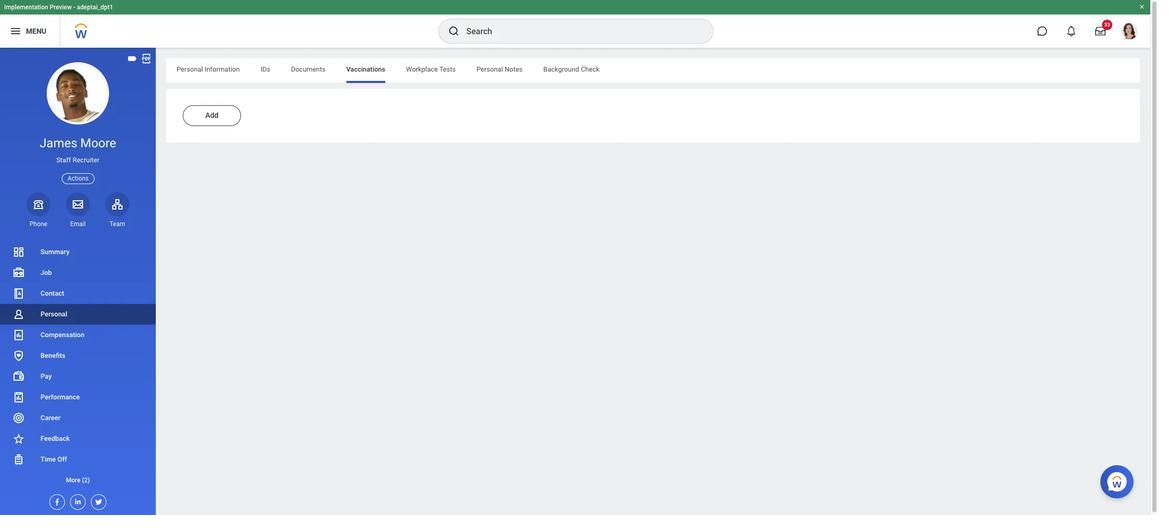 Task type: vqa. For each thing, say whether or not it's contained in the screenshot.
banner
no



Task type: locate. For each thing, give the bounding box(es) containing it.
list containing summary
[[0, 242, 156, 491]]

performance
[[41, 394, 80, 401]]

email james moore element
[[66, 220, 90, 228]]

personal left information
[[177, 65, 203, 73]]

team
[[110, 221, 125, 228]]

compensation link
[[0, 325, 156, 346]]

profile logan mcneil image
[[1121, 23, 1138, 42]]

add button
[[183, 105, 241, 126]]

2 horizontal spatial personal
[[477, 65, 503, 73]]

summary
[[41, 248, 69, 256]]

0 horizontal spatial personal
[[41, 311, 67, 318]]

feedback
[[41, 435, 70, 443]]

facebook image
[[50, 495, 61, 507]]

1 horizontal spatial personal
[[177, 65, 203, 73]]

pay image
[[12, 371, 25, 383]]

benefits image
[[12, 350, 25, 362]]

33 button
[[1089, 20, 1112, 43]]

summary image
[[12, 246, 25, 259]]

phone button
[[26, 193, 50, 228]]

benefits
[[41, 352, 65, 360]]

(2)
[[82, 477, 90, 484]]

time off
[[41, 456, 67, 464]]

personal notes
[[477, 65, 523, 73]]

background check
[[543, 65, 600, 73]]

performance image
[[12, 392, 25, 404]]

job link
[[0, 263, 156, 284]]

tab list
[[166, 58, 1140, 83]]

staff
[[56, 156, 71, 164]]

actions
[[68, 175, 89, 182]]

tab list containing personal information
[[166, 58, 1140, 83]]

career image
[[12, 412, 25, 425]]

contact link
[[0, 284, 156, 304]]

personal down contact
[[41, 311, 67, 318]]

time
[[41, 456, 56, 464]]

career link
[[0, 408, 156, 429]]

time off link
[[0, 450, 156, 470]]

career
[[41, 414, 60, 422]]

list
[[0, 242, 156, 491]]

personal
[[177, 65, 203, 73], [477, 65, 503, 73], [41, 311, 67, 318]]

personal for personal information
[[177, 65, 203, 73]]

view team image
[[111, 198, 124, 211]]

james moore
[[40, 136, 116, 151]]

moore
[[80, 136, 116, 151]]

email button
[[66, 193, 90, 228]]

staff recruiter
[[56, 156, 100, 164]]

team link
[[105, 193, 129, 228]]

email
[[70, 221, 86, 228]]

more
[[66, 477, 80, 484]]

tag image
[[127, 53, 138, 64]]

feedback link
[[0, 429, 156, 450]]

phone james moore element
[[26, 220, 50, 228]]

preview
[[50, 4, 72, 11]]

search image
[[448, 25, 460, 37]]

contact
[[41, 290, 64, 298]]

adeptai_dpt1
[[77, 4, 113, 11]]

documents
[[291, 65, 325, 73]]

personal left notes
[[477, 65, 503, 73]]

workplace tests
[[406, 65, 456, 73]]

mail image
[[72, 198, 84, 211]]

more (2) button
[[0, 470, 156, 491]]

ids
[[260, 65, 270, 73]]

information
[[205, 65, 240, 73]]

summary link
[[0, 242, 156, 263]]

add
[[205, 111, 218, 119]]

job
[[41, 269, 52, 277]]

phone image
[[31, 198, 46, 211]]



Task type: describe. For each thing, give the bounding box(es) containing it.
recruiter
[[73, 156, 100, 164]]

time off image
[[12, 454, 25, 466]]

background
[[543, 65, 579, 73]]

pay
[[41, 373, 52, 381]]

job image
[[12, 267, 25, 279]]

personal information
[[177, 65, 240, 73]]

team james moore element
[[105, 220, 129, 228]]

33
[[1104, 22, 1110, 28]]

close environment banner image
[[1139, 4, 1145, 10]]

james
[[40, 136, 77, 151]]

actions button
[[62, 173, 94, 184]]

phone
[[30, 221, 47, 228]]

contact image
[[12, 288, 25, 300]]

implementation preview -   adeptai_dpt1
[[4, 4, 113, 11]]

vaccinations
[[346, 65, 385, 73]]

notes
[[505, 65, 523, 73]]

more (2)
[[66, 477, 90, 484]]

more (2) button
[[0, 475, 156, 487]]

navigation pane region
[[0, 48, 156, 516]]

pay link
[[0, 367, 156, 387]]

compensation image
[[12, 329, 25, 342]]

personal for personal notes
[[477, 65, 503, 73]]

tests
[[439, 65, 456, 73]]

notifications large image
[[1066, 26, 1076, 36]]

personal link
[[0, 304, 156, 325]]

benefits link
[[0, 346, 156, 367]]

menu button
[[0, 15, 60, 48]]

personal image
[[12, 308, 25, 321]]

off
[[58, 456, 67, 464]]

check
[[581, 65, 600, 73]]

inbox large image
[[1095, 26, 1106, 36]]

feedback image
[[12, 433, 25, 446]]

workplace
[[406, 65, 438, 73]]

-
[[73, 4, 75, 11]]

personal inside list
[[41, 311, 67, 318]]

menu banner
[[0, 0, 1150, 48]]

implementation
[[4, 4, 48, 11]]

view printable version (pdf) image
[[141, 53, 152, 64]]

performance link
[[0, 387, 156, 408]]

linkedin image
[[71, 495, 82, 506]]

Search Workday  search field
[[466, 20, 692, 43]]

twitter image
[[91, 495, 103, 507]]

menu
[[26, 27, 46, 35]]

justify image
[[9, 25, 22, 37]]

compensation
[[41, 331, 85, 339]]



